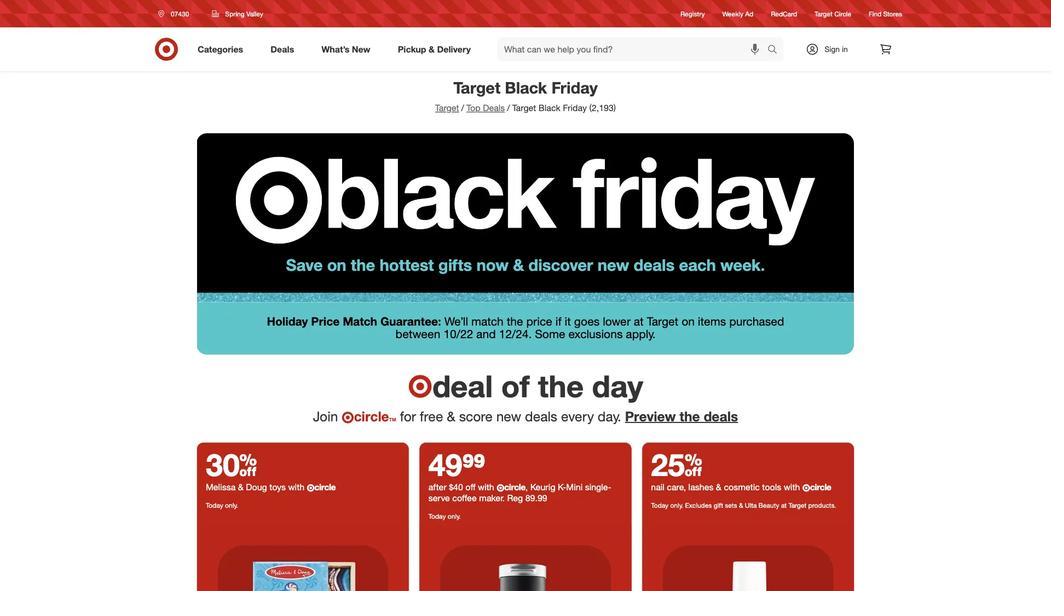 Task type: locate. For each thing, give the bounding box(es) containing it.
with up maker.
[[478, 482, 495, 493]]

registry link
[[681, 9, 705, 18]]

0 horizontal spatial today only.
[[206, 502, 238, 510]]

target right lower
[[647, 314, 679, 329]]

1 horizontal spatial at
[[782, 502, 787, 510]]

& right now
[[513, 255, 524, 275]]

spring
[[225, 10, 245, 18]]

0 vertical spatial deals
[[271, 44, 294, 55]]

ulta
[[746, 502, 757, 510]]

& right free
[[447, 408, 456, 425]]

& right lashes
[[717, 482, 722, 493]]

pickup
[[398, 44, 427, 55]]

only. down care,
[[671, 502, 684, 510]]

What can we help you find? suggestions appear below search field
[[498, 37, 771, 61]]

, keurig k-mini single- serve coffee maker. reg 89.99
[[429, 482, 612, 504]]

0 vertical spatial at
[[634, 314, 644, 329]]

0 horizontal spatial at
[[634, 314, 644, 329]]

0 horizontal spatial today
[[206, 502, 223, 510]]

melissa & doug toys with
[[206, 482, 307, 493]]

deals
[[271, 44, 294, 55], [483, 103, 505, 113]]

today only. down 'serve'
[[429, 513, 461, 521]]

at for lower
[[634, 314, 644, 329]]

preview
[[626, 408, 676, 425]]

and
[[477, 327, 496, 341]]

circle right toys
[[315, 482, 336, 493]]

the up every
[[538, 368, 584, 405]]

target up the top
[[454, 78, 501, 97]]

today down 'melissa'
[[206, 502, 223, 510]]

on
[[327, 255, 347, 275], [682, 314, 695, 329]]

circle
[[354, 408, 389, 425], [315, 482, 336, 493], [505, 482, 526, 493], [811, 482, 832, 493]]

only. down 'melissa'
[[225, 502, 238, 510]]

at inside we'll match the price if it goes lower at target on items purchased between 10/22 and 12/24. some exclusions apply.
[[634, 314, 644, 329]]

apply.
[[626, 327, 656, 341]]

save
[[286, 255, 323, 275]]

redcard link
[[772, 9, 798, 18]]

today only. for melissa
[[206, 502, 238, 510]]

1 vertical spatial new
[[497, 408, 522, 425]]

1 horizontal spatial deals
[[634, 255, 675, 275]]

target black friday image
[[197, 121, 855, 303]]

what's new
[[322, 44, 371, 55]]

search button
[[763, 37, 790, 64]]

valley
[[247, 10, 263, 18]]

new
[[598, 255, 630, 275], [497, 408, 522, 425]]

2 horizontal spatial deals
[[704, 408, 739, 425]]

at for beauty
[[782, 502, 787, 510]]

1 horizontal spatial with
[[478, 482, 495, 493]]

1 horizontal spatial today only.
[[429, 513, 461, 521]]

today for 25
[[652, 502, 669, 510]]

3 with from the left
[[784, 482, 801, 493]]

what's new link
[[312, 37, 384, 61]]

2 horizontal spatial today
[[652, 502, 669, 510]]

with right tools
[[784, 482, 801, 493]]

0 vertical spatial black
[[505, 78, 548, 97]]

only. for 25
[[671, 502, 684, 510]]

reg
[[508, 493, 523, 504]]

week.
[[721, 255, 766, 275]]

1 vertical spatial friday
[[563, 103, 587, 113]]

black left the (2,193)
[[539, 103, 561, 113]]

coffee
[[453, 493, 477, 504]]

after $40 off with
[[429, 482, 497, 493]]

1 target deal of the day image from the left
[[643, 525, 855, 592]]

save on the hottest gifts now & discover new deals each week.
[[286, 255, 766, 275]]

at right lower
[[634, 314, 644, 329]]

after
[[429, 482, 447, 493]]

toys
[[270, 482, 286, 493]]

0 horizontal spatial new
[[497, 408, 522, 425]]

the right preview
[[680, 408, 701, 425]]

0 horizontal spatial /
[[462, 103, 465, 113]]

target
[[815, 10, 833, 18], [454, 78, 501, 97], [435, 103, 459, 113], [513, 103, 537, 113], [647, 314, 679, 329], [789, 502, 807, 510]]

price
[[311, 314, 340, 329]]

1 with from the left
[[288, 482, 305, 493]]

excludes
[[686, 502, 712, 510]]

target right top deals link
[[513, 103, 537, 113]]

goes
[[575, 314, 600, 329]]

on inside we'll match the price if it goes lower at target on items purchased between 10/22 and 12/24. some exclusions apply.
[[682, 314, 695, 329]]

target link
[[435, 103, 459, 113]]

if
[[556, 314, 562, 329]]

only. for 30
[[225, 502, 238, 510]]

target left products.
[[789, 502, 807, 510]]

today only. down 'melissa'
[[206, 502, 238, 510]]

friday up the (2,193)
[[552, 78, 598, 97]]

1 horizontal spatial deals
[[483, 103, 505, 113]]

now
[[477, 255, 509, 275]]

0 horizontal spatial only.
[[225, 502, 238, 510]]

serve
[[429, 493, 450, 504]]

0 vertical spatial new
[[598, 255, 630, 275]]

target inside we'll match the price if it goes lower at target on items purchased between 10/22 and 12/24. some exclusions apply.
[[647, 314, 679, 329]]

today only.
[[206, 502, 238, 510], [429, 513, 461, 521]]

target deal of the day image
[[643, 525, 855, 592], [197, 525, 409, 592]]

only.
[[225, 502, 238, 510], [671, 502, 684, 510], [448, 513, 461, 521]]

1 vertical spatial at
[[782, 502, 787, 510]]

today down nail
[[652, 502, 669, 510]]

black up top deals link
[[505, 78, 548, 97]]

purchased
[[730, 314, 785, 329]]

0 horizontal spatial on
[[327, 255, 347, 275]]

1 vertical spatial deals
[[483, 103, 505, 113]]

/ right top deals link
[[508, 103, 510, 113]]

1 horizontal spatial /
[[508, 103, 510, 113]]

circle left "for"
[[354, 408, 389, 425]]

12/24.
[[499, 327, 532, 341]]

on right save
[[327, 255, 347, 275]]

0 horizontal spatial target deal of the day image
[[197, 525, 409, 592]]

join
[[313, 408, 338, 425]]

doug
[[246, 482, 267, 493]]

today only. excludes gift sets & ulta beauty at target products.
[[652, 502, 837, 510]]

only. down coffee
[[448, 513, 461, 521]]

price
[[527, 314, 553, 329]]

$40
[[449, 482, 463, 493]]

1 horizontal spatial on
[[682, 314, 695, 329]]

the left price
[[507, 314, 524, 329]]

0 horizontal spatial with
[[288, 482, 305, 493]]

on left items
[[682, 314, 695, 329]]

holiday price match guarantee:
[[267, 314, 442, 329]]

49 99
[[429, 446, 486, 484]]

new down "of"
[[497, 408, 522, 425]]

1 horizontal spatial target deal of the day image
[[643, 525, 855, 592]]

in
[[843, 44, 849, 54]]

target deal of the day image for 25
[[643, 525, 855, 592]]

find
[[870, 10, 882, 18]]

friday
[[552, 78, 598, 97], [563, 103, 587, 113]]

maker.
[[480, 493, 505, 504]]

circle up reg
[[505, 482, 526, 493]]

2 target deal of the day image from the left
[[197, 525, 409, 592]]

with right toys
[[288, 482, 305, 493]]

target circle
[[815, 10, 852, 18]]

2 horizontal spatial only.
[[671, 502, 684, 510]]

gifts
[[439, 255, 472, 275]]

&
[[429, 44, 435, 55], [513, 255, 524, 275], [447, 408, 456, 425], [238, 482, 244, 493], [717, 482, 722, 493], [740, 502, 744, 510]]

of
[[502, 368, 530, 405]]

new right discover
[[598, 255, 630, 275]]

circle up products.
[[811, 482, 832, 493]]

target left the top
[[435, 103, 459, 113]]

today down 'serve'
[[429, 513, 446, 521]]

/ left the top
[[462, 103, 465, 113]]

nail care, lashes & cosmetic tools with
[[652, 482, 803, 493]]

2 horizontal spatial with
[[784, 482, 801, 493]]

89.99
[[526, 493, 548, 504]]

hottest
[[380, 255, 434, 275]]

score
[[459, 408, 493, 425]]

discover
[[529, 255, 594, 275]]

25
[[652, 446, 703, 484]]

top deals link
[[467, 103, 505, 113]]

deals right the top
[[483, 103, 505, 113]]

deals left what's
[[271, 44, 294, 55]]

1 vertical spatial on
[[682, 314, 695, 329]]

at right 'beauty'
[[782, 502, 787, 510]]

0 vertical spatial today only.
[[206, 502, 238, 510]]

1 vertical spatial today only.
[[429, 513, 461, 521]]

redcard
[[772, 10, 798, 18]]

target left circle
[[815, 10, 833, 18]]

10/22
[[444, 327, 474, 341]]

nail
[[652, 482, 665, 493]]

search
[[763, 45, 790, 56]]

deal
[[433, 368, 493, 405]]

friday left the (2,193)
[[563, 103, 587, 113]]



Task type: vqa. For each thing, say whether or not it's contained in the screenshot.
Spring Valley
yes



Task type: describe. For each thing, give the bounding box(es) containing it.
each
[[680, 255, 717, 275]]

ad
[[746, 10, 754, 18]]

registry
[[681, 10, 705, 18]]

1 vertical spatial black
[[539, 103, 561, 113]]

for
[[400, 408, 416, 425]]

holiday
[[267, 314, 308, 329]]

cosmetic
[[725, 482, 760, 493]]

2 / from the left
[[508, 103, 510, 113]]

¬ deal of the day join ◎ circle tm for free & score new deals every day. preview the deals
[[313, 368, 739, 425]]

1 horizontal spatial only.
[[448, 513, 461, 521]]

deals link
[[261, 37, 308, 61]]

sign
[[825, 44, 841, 54]]

weekly ad link
[[723, 9, 754, 18]]

today only. for after
[[429, 513, 461, 521]]

off
[[466, 482, 476, 493]]

day
[[593, 368, 644, 405]]

delivery
[[437, 44, 471, 55]]

categories
[[198, 44, 243, 55]]

lower
[[603, 314, 631, 329]]

2 with from the left
[[478, 482, 495, 493]]

deal of the day image
[[420, 525, 632, 592]]

lashes
[[689, 482, 714, 493]]

0 vertical spatial friday
[[552, 78, 598, 97]]

we'll match the price if it goes lower at target on items purchased between 10/22 and 12/24. some exclusions apply.
[[396, 314, 785, 341]]

pickup & delivery
[[398, 44, 471, 55]]

single-
[[586, 482, 612, 493]]

find stores link
[[870, 9, 903, 18]]

new
[[352, 44, 371, 55]]

& left ulta
[[740, 502, 744, 510]]

target black friday target / top deals / target black friday (2,193)
[[435, 78, 616, 113]]

gift
[[714, 502, 724, 510]]

categories link
[[188, 37, 257, 61]]

spring valley
[[225, 10, 263, 18]]

¬
[[408, 368, 433, 405]]

30
[[206, 446, 257, 484]]

0 horizontal spatial deals
[[271, 44, 294, 55]]

match
[[472, 314, 504, 329]]

spring valley button
[[205, 4, 270, 24]]

guarantee:
[[381, 314, 442, 329]]

k-
[[558, 482, 567, 493]]

products.
[[809, 502, 837, 510]]

deals inside target black friday target / top deals / target black friday (2,193)
[[483, 103, 505, 113]]

sets
[[726, 502, 738, 510]]

,
[[526, 482, 528, 493]]

circle for melissa & doug toys with
[[315, 482, 336, 493]]

circle
[[835, 10, 852, 18]]

0 vertical spatial on
[[327, 255, 347, 275]]

we'll
[[445, 314, 468, 329]]

the left hottest in the left of the page
[[351, 255, 375, 275]]

keurig
[[531, 482, 556, 493]]

1 horizontal spatial today
[[429, 513, 446, 521]]

1 / from the left
[[462, 103, 465, 113]]

weekly
[[723, 10, 744, 18]]

every
[[562, 408, 594, 425]]

49
[[429, 446, 463, 484]]

(2,193)
[[590, 103, 616, 113]]

day.
[[598, 408, 622, 425]]

items
[[698, 314, 727, 329]]

0 horizontal spatial deals
[[525, 408, 558, 425]]

1 horizontal spatial new
[[598, 255, 630, 275]]

find stores
[[870, 10, 903, 18]]

the inside we'll match the price if it goes lower at target on items purchased between 10/22 and 12/24. some exclusions apply.
[[507, 314, 524, 329]]

sign in
[[825, 44, 849, 54]]

pickup & delivery link
[[389, 37, 485, 61]]

beauty
[[759, 502, 780, 510]]

new inside ¬ deal of the day join ◎ circle tm for free & score new deals every day. preview the deals
[[497, 408, 522, 425]]

between
[[396, 327, 441, 341]]

◎
[[342, 411, 354, 424]]

tools
[[763, 482, 782, 493]]

& right pickup
[[429, 44, 435, 55]]

circle inside ¬ deal of the day join ◎ circle tm for free & score new deals every day. preview the deals
[[354, 408, 389, 425]]

& left doug
[[238, 482, 244, 493]]

today for 30
[[206, 502, 223, 510]]

mini
[[567, 482, 583, 493]]

circle for nail care, lashes & cosmetic tools with
[[811, 482, 832, 493]]

match
[[343, 314, 378, 329]]

07430 button
[[151, 4, 201, 24]]

care,
[[668, 482, 687, 493]]

it
[[565, 314, 571, 329]]

& inside ¬ deal of the day join ◎ circle tm for free & score new deals every day. preview the deals
[[447, 408, 456, 425]]

exclusions
[[569, 327, 623, 341]]

target deal of the day image for 30
[[197, 525, 409, 592]]

some
[[535, 327, 566, 341]]

target circle link
[[815, 9, 852, 18]]

99
[[463, 446, 486, 484]]

what's
[[322, 44, 350, 55]]

circle for after $40 off with
[[505, 482, 526, 493]]



